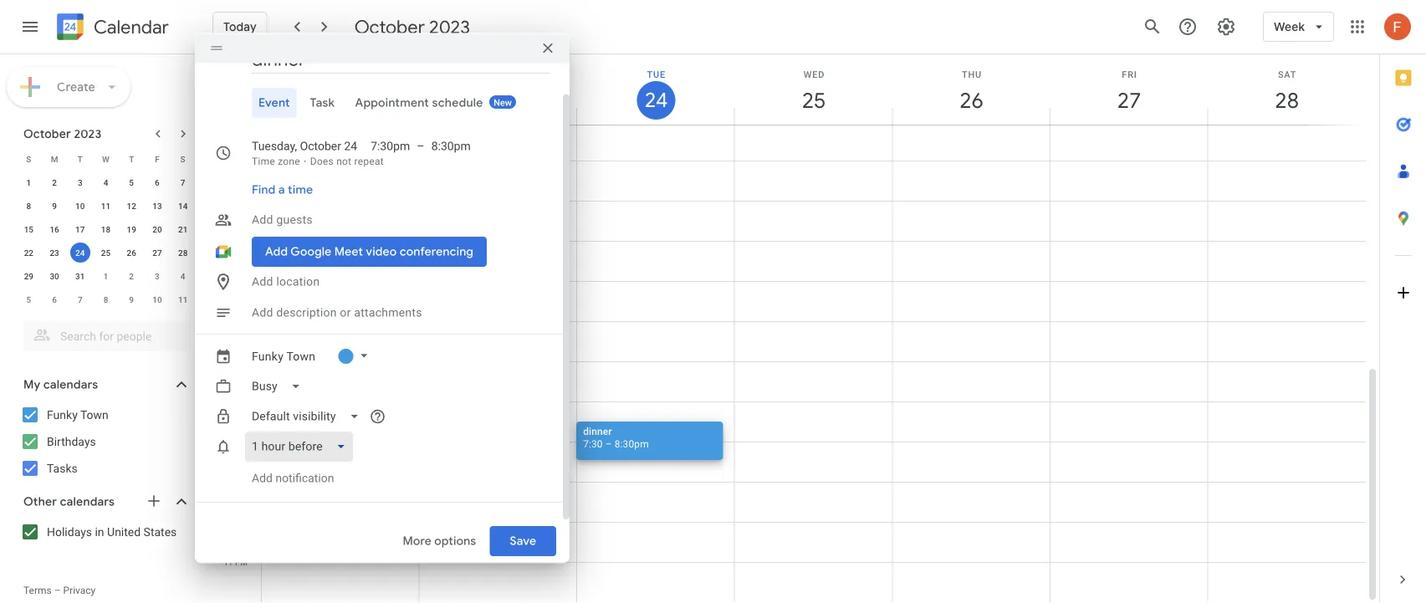 Task type: describe. For each thing, give the bounding box(es) containing it.
united
[[107, 525, 141, 539]]

0 horizontal spatial 8:30pm
[[431, 139, 471, 153]]

30
[[50, 271, 59, 281]]

row containing s
[[16, 147, 196, 171]]

notification
[[276, 471, 334, 485]]

0 horizontal spatial october
[[23, 126, 71, 141]]

8:30pm inside dinner 7:30 – 8:30pm
[[615, 438, 649, 450]]

1 horizontal spatial 6
[[155, 177, 160, 187]]

today button
[[213, 7, 267, 47]]

tue 24
[[644, 69, 667, 113]]

today
[[223, 19, 257, 34]]

24, today element
[[70, 243, 90, 263]]

row containing 8
[[16, 194, 196, 218]]

tuesday,
[[252, 139, 297, 153]]

thu 26
[[959, 69, 983, 114]]

22
[[24, 248, 33, 258]]

new
[[494, 97, 512, 108]]

14
[[178, 201, 188, 211]]

1 horizontal spatial 24
[[344, 139, 357, 153]]

dinner 7:30 – 8:30pm
[[583, 425, 649, 450]]

2 inside november 2 element
[[129, 271, 134, 281]]

– for 8:30pm
[[417, 139, 425, 153]]

7:30pm
[[371, 139, 410, 153]]

11 for 11 pm
[[224, 557, 233, 567]]

pm for 4 pm
[[235, 276, 248, 286]]

new element
[[489, 95, 516, 109]]

27 link
[[1110, 81, 1149, 120]]

17 element
[[70, 219, 90, 239]]

other
[[23, 494, 57, 510]]

other calendars
[[23, 494, 115, 510]]

15 element
[[19, 219, 39, 239]]

24 link
[[637, 81, 676, 120]]

25 inside the wed 25
[[801, 87, 825, 114]]

privacy link
[[63, 585, 96, 597]]

18 element
[[96, 219, 116, 239]]

calendar element
[[54, 10, 169, 47]]

add for add notification
[[252, 471, 273, 485]]

attachments
[[354, 306, 422, 320]]

event button
[[252, 88, 297, 118]]

tasks
[[47, 461, 78, 475]]

november 1 element
[[96, 266, 116, 286]]

1 horizontal spatial october
[[300, 139, 341, 153]]

20
[[152, 224, 162, 234]]

terms
[[23, 585, 52, 597]]

task
[[310, 95, 335, 110]]

zone
[[278, 156, 300, 167]]

27 inside row group
[[152, 248, 162, 258]]

calendars for other calendars
[[60, 494, 115, 510]]

add notification button
[[245, 458, 341, 499]]

town inside my calendars list
[[80, 408, 109, 422]]

28 element
[[173, 243, 193, 263]]

– inside dinner 7:30 – 8:30pm
[[605, 438, 612, 450]]

6 for november 6 element
[[52, 294, 57, 305]]

30 element
[[44, 266, 64, 286]]

holidays in united states
[[47, 525, 177, 539]]

a
[[278, 182, 285, 197]]

mon
[[487, 69, 510, 79]]

grid containing 25
[[214, 54, 1380, 603]]

0 vertical spatial funky town
[[252, 349, 316, 363]]

24 inside 24 column header
[[644, 87, 667, 113]]

24 cell
[[67, 241, 93, 264]]

task button
[[303, 88, 342, 118]]

mon column header
[[419, 54, 577, 125]]

12 for 12
[[127, 201, 136, 211]]

week button
[[1263, 7, 1334, 47]]

october 2023 grid
[[16, 147, 196, 311]]

26 inside 'column header'
[[959, 87, 983, 114]]

november 11 element
[[173, 289, 193, 310]]

dinner
[[583, 425, 612, 437]]

28 link
[[1268, 81, 1307, 120]]

8 pm
[[228, 437, 248, 447]]

find a time
[[252, 182, 313, 197]]

26 element
[[121, 243, 142, 263]]

2 horizontal spatial october
[[354, 15, 425, 38]]

tuesday, october 24
[[252, 139, 357, 153]]

8 for the november 8 element
[[103, 294, 108, 305]]

gmt-06
[[219, 111, 248, 121]]

pm for 3 pm
[[235, 236, 248, 246]]

november 2 element
[[121, 266, 142, 286]]

Search for people text field
[[33, 321, 181, 351]]

28 column header
[[1208, 54, 1366, 125]]

12 for 12 pm
[[224, 115, 233, 125]]

tab list containing event
[[208, 88, 550, 118]]

21 element
[[173, 219, 193, 239]]

main drawer image
[[20, 17, 40, 37]]

wed 25
[[801, 69, 825, 114]]

7:30pm – 8:30pm
[[371, 139, 471, 153]]

0 vertical spatial 7
[[181, 177, 185, 187]]

create button
[[7, 67, 130, 107]]

7 for november 7 element at the left of page
[[78, 294, 83, 305]]

settings menu image
[[1217, 17, 1237, 37]]

3 for november 3 element
[[155, 271, 160, 281]]

row containing 5
[[16, 288, 196, 311]]

0 vertical spatial 2
[[52, 177, 57, 187]]

my calendars
[[23, 377, 98, 392]]

4 for november 4 element
[[181, 271, 185, 281]]

my calendars button
[[3, 371, 207, 398]]

1 s from the left
[[26, 154, 31, 164]]

23 element
[[44, 243, 64, 263]]

pm for 11 pm
[[235, 557, 248, 567]]

does not repeat
[[310, 156, 384, 167]]

25 element
[[96, 243, 116, 263]]

schedule
[[432, 95, 483, 110]]

add other calendars image
[[146, 493, 162, 510]]

holidays
[[47, 525, 92, 539]]

0 horizontal spatial 4
[[103, 177, 108, 187]]

3 for 3 pm
[[228, 236, 233, 246]]

add for add description or attachments
[[252, 306, 273, 320]]

thu
[[962, 69, 982, 79]]

18
[[101, 224, 111, 234]]

november 7 element
[[70, 289, 90, 310]]

calendar heading
[[90, 15, 169, 39]]

add guests
[[252, 213, 313, 227]]

w
[[102, 154, 110, 164]]

16
[[50, 224, 59, 234]]

other calendars button
[[3, 489, 207, 515]]

week
[[1274, 19, 1305, 34]]

time zone
[[252, 156, 300, 167]]

find
[[252, 182, 276, 197]]

appointment schedule
[[355, 95, 483, 110]]

1 t from the left
[[78, 154, 83, 164]]

fri 27
[[1117, 69, 1140, 114]]

appointment
[[355, 95, 429, 110]]

28 inside row group
[[178, 248, 188, 258]]

add guests button
[[245, 205, 550, 235]]

my calendars list
[[3, 402, 207, 482]]

19 element
[[121, 219, 142, 239]]

27 column header
[[1050, 54, 1208, 125]]

1 horizontal spatial 2023
[[429, 15, 470, 38]]

6 for 6 pm
[[228, 356, 233, 366]]

0 vertical spatial 8
[[26, 201, 31, 211]]

11 for the 11 element
[[101, 201, 111, 211]]

31 element
[[70, 266, 90, 286]]

0 horizontal spatial 1
[[26, 177, 31, 187]]

12 element
[[121, 196, 142, 216]]

add location
[[252, 275, 320, 289]]

november 6 element
[[44, 289, 64, 310]]

row containing 1
[[16, 171, 196, 194]]



Task type: locate. For each thing, give the bounding box(es) containing it.
4 pm
[[228, 276, 248, 286]]

10 up 17
[[75, 201, 85, 211]]

0 vertical spatial 26
[[959, 87, 983, 114]]

1 vertical spatial 27
[[152, 248, 162, 258]]

4
[[103, 177, 108, 187], [181, 271, 185, 281], [228, 276, 233, 286]]

7 inside grid
[[228, 397, 233, 407]]

0 horizontal spatial 24
[[75, 248, 85, 258]]

8:30pm right 7:30
[[615, 438, 649, 450]]

11 for november 11 element
[[178, 294, 188, 305]]

event
[[259, 95, 290, 110]]

october 2023 up add title text field
[[354, 15, 470, 38]]

7 inside november 7 element
[[78, 294, 83, 305]]

tue
[[647, 69, 666, 79]]

1 vertical spatial 6
[[52, 294, 57, 305]]

None field
[[245, 371, 314, 402], [245, 402, 373, 432], [245, 432, 360, 462], [245, 371, 314, 402], [245, 402, 373, 432], [245, 432, 360, 462]]

13
[[152, 201, 162, 211]]

7 pm from the top
[[235, 437, 248, 447]]

pm for 6 pm
[[235, 356, 248, 366]]

22 element
[[19, 243, 39, 263]]

10 for "november 10" element
[[152, 294, 162, 305]]

15
[[24, 224, 33, 234]]

0 horizontal spatial 3
[[78, 177, 83, 187]]

0 horizontal spatial 28
[[178, 248, 188, 258]]

0 horizontal spatial 5
[[26, 294, 31, 305]]

october
[[354, 15, 425, 38], [23, 126, 71, 141], [300, 139, 341, 153]]

1 vertical spatial 1
[[26, 177, 31, 187]]

in
[[95, 525, 104, 539]]

24 inside 24, today element
[[75, 248, 85, 258]]

find a time button
[[245, 175, 320, 205]]

10
[[75, 201, 85, 211], [152, 294, 162, 305]]

8
[[26, 201, 31, 211], [103, 294, 108, 305], [228, 437, 233, 447]]

25 column header
[[734, 54, 893, 125]]

4 pm from the top
[[235, 276, 248, 286]]

does
[[310, 156, 334, 167]]

location
[[276, 275, 320, 289]]

23
[[50, 248, 59, 258]]

8 up 15 element
[[26, 201, 31, 211]]

5 up 12 element
[[129, 177, 134, 187]]

row group
[[16, 171, 196, 311]]

row containing 15
[[16, 218, 196, 241]]

0 horizontal spatial 8
[[26, 201, 31, 211]]

2 horizontal spatial 11
[[224, 557, 233, 567]]

0 vertical spatial 24
[[644, 87, 667, 113]]

1 vertical spatial 25
[[101, 248, 111, 258]]

1 horizontal spatial 7
[[181, 177, 185, 187]]

2023 down create
[[74, 126, 102, 141]]

4 down 3 pm
[[228, 276, 233, 286]]

november 9 element
[[121, 289, 142, 310]]

29 element
[[19, 266, 39, 286]]

27 down fri
[[1117, 87, 1140, 114]]

november 10 element
[[147, 289, 167, 310]]

pm for 1 pm
[[235, 156, 248, 166]]

31
[[75, 271, 85, 281]]

24 up "does not repeat" on the left top of the page
[[344, 139, 357, 153]]

funky town up 'birthdays' in the left bottom of the page
[[47, 408, 109, 422]]

25 inside row group
[[101, 248, 111, 258]]

november 8 element
[[96, 289, 116, 310]]

add description or attachments
[[252, 306, 422, 320]]

3
[[78, 177, 83, 187], [228, 236, 233, 246], [155, 271, 160, 281]]

add down the add location
[[252, 306, 273, 320]]

0 horizontal spatial 9
[[52, 201, 57, 211]]

fri
[[1122, 69, 1138, 79]]

1 horizontal spatial 28
[[1274, 87, 1298, 114]]

town
[[286, 349, 316, 363], [80, 408, 109, 422]]

1 vertical spatial 26
[[127, 248, 136, 258]]

11 pm
[[224, 557, 248, 567]]

11
[[101, 201, 111, 211], [178, 294, 188, 305], [224, 557, 233, 567]]

9 up 16 element
[[52, 201, 57, 211]]

0 vertical spatial 9
[[52, 201, 57, 211]]

t
[[78, 154, 83, 164], [129, 154, 134, 164]]

12 up 19
[[127, 201, 136, 211]]

28
[[1274, 87, 1298, 114], [178, 248, 188, 258]]

7:30
[[583, 438, 603, 450]]

–
[[417, 139, 425, 153], [605, 438, 612, 450], [54, 585, 61, 597]]

27
[[1117, 87, 1140, 114], [152, 248, 162, 258]]

12 left 06
[[224, 115, 233, 125]]

3 row from the top
[[16, 194, 196, 218]]

0 vertical spatial funky
[[252, 349, 284, 363]]

1 row from the top
[[16, 147, 196, 171]]

24 column header
[[577, 54, 735, 125]]

guests
[[276, 213, 313, 227]]

row down "november 1" element
[[16, 288, 196, 311]]

1 vertical spatial funky
[[47, 408, 78, 422]]

terms – privacy
[[23, 585, 96, 597]]

0 vertical spatial 3
[[78, 177, 83, 187]]

1 vertical spatial 8:30pm
[[615, 438, 649, 450]]

2 down 'm' on the top of the page
[[52, 177, 57, 187]]

1 for 1 pm
[[228, 156, 233, 166]]

0 vertical spatial 10
[[75, 201, 85, 211]]

time
[[252, 156, 275, 167]]

7 up 14 "element"
[[181, 177, 185, 187]]

Add title text field
[[252, 47, 550, 72]]

calendars for my calendars
[[43, 377, 98, 392]]

7 row from the top
[[16, 288, 196, 311]]

0 horizontal spatial 12
[[127, 201, 136, 211]]

4 for 4 pm
[[228, 276, 233, 286]]

calendars right my
[[43, 377, 98, 392]]

calendar
[[94, 15, 169, 39]]

funky town right '6 pm'
[[252, 349, 316, 363]]

funky right '6 pm'
[[252, 349, 284, 363]]

0 horizontal spatial t
[[78, 154, 83, 164]]

october up does
[[300, 139, 341, 153]]

1 horizontal spatial 4
[[181, 271, 185, 281]]

1 horizontal spatial 26
[[959, 87, 983, 114]]

add inside add guests dropdown button
[[252, 213, 273, 227]]

24 down tue
[[644, 87, 667, 113]]

town down my calendars dropdown button
[[80, 408, 109, 422]]

2023 up add title text field
[[429, 15, 470, 38]]

8 inside grid
[[228, 437, 233, 447]]

– right 7:30pm
[[417, 139, 425, 153]]

25 link
[[795, 81, 833, 120]]

3 up the 4 pm
[[228, 236, 233, 246]]

time
[[288, 182, 313, 197]]

1 horizontal spatial 11
[[178, 294, 188, 305]]

1 vertical spatial 24
[[344, 139, 357, 153]]

7 pm
[[228, 397, 248, 407]]

2 horizontal spatial –
[[605, 438, 612, 450]]

2 vertical spatial 3
[[155, 271, 160, 281]]

s right f
[[180, 154, 185, 164]]

or
[[340, 306, 351, 320]]

row down 18 element on the left top of page
[[16, 241, 196, 264]]

row containing 22
[[16, 241, 196, 264]]

6 row from the top
[[16, 264, 196, 288]]

funky up 'birthdays' in the left bottom of the page
[[47, 408, 78, 422]]

description
[[276, 306, 337, 320]]

funky town inside my calendars list
[[47, 408, 109, 422]]

2 horizontal spatial 6
[[228, 356, 233, 366]]

0 horizontal spatial funky
[[47, 408, 78, 422]]

5 pm from the top
[[235, 356, 248, 366]]

add for add location
[[252, 275, 273, 289]]

1 horizontal spatial tab list
[[1380, 54, 1426, 556]]

5 down 29 element
[[26, 294, 31, 305]]

0 horizontal spatial 7
[[78, 294, 83, 305]]

26 down 19
[[127, 248, 136, 258]]

pm for 8 pm
[[235, 437, 248, 447]]

10 element
[[70, 196, 90, 216]]

1 horizontal spatial 9
[[129, 294, 134, 305]]

3 up "november 10" element
[[155, 271, 160, 281]]

1 vertical spatial 2023
[[74, 126, 102, 141]]

8 for 8 pm
[[228, 437, 233, 447]]

12 pm
[[224, 115, 248, 125]]

8:30pm
[[431, 139, 471, 153], [615, 438, 649, 450]]

1 vertical spatial calendars
[[60, 494, 115, 510]]

create
[[57, 79, 95, 95]]

2 up november 9 element
[[129, 271, 134, 281]]

row down the w
[[16, 171, 196, 194]]

28 down sat
[[1274, 87, 1298, 114]]

s left 'm' on the top of the page
[[26, 154, 31, 164]]

26 inside october 2023 grid
[[127, 248, 136, 258]]

1 vertical spatial 8
[[103, 294, 108, 305]]

0 horizontal spatial funky town
[[47, 408, 109, 422]]

sat 28
[[1274, 69, 1298, 114]]

m
[[51, 154, 58, 164]]

column header
[[261, 54, 420, 125]]

19
[[127, 224, 136, 234]]

october up 'm' on the top of the page
[[23, 126, 71, 141]]

6 pm
[[228, 356, 248, 366]]

terms link
[[23, 585, 52, 597]]

0 horizontal spatial 25
[[101, 248, 111, 258]]

25 down wed
[[801, 87, 825, 114]]

3 pm
[[228, 236, 248, 246]]

4 add from the top
[[252, 471, 273, 485]]

4 up the 11 element
[[103, 177, 108, 187]]

0 vertical spatial october 2023
[[354, 15, 470, 38]]

2 vertical spatial 7
[[228, 397, 233, 407]]

0 vertical spatial 12
[[224, 115, 233, 125]]

to element
[[417, 138, 425, 155]]

24
[[644, 87, 667, 113], [344, 139, 357, 153], [75, 248, 85, 258]]

20 element
[[147, 219, 167, 239]]

1 horizontal spatial s
[[180, 154, 185, 164]]

gmt-
[[219, 111, 238, 121]]

row down '25' element
[[16, 264, 196, 288]]

add inside add notification button
[[252, 471, 273, 485]]

8 pm from the top
[[235, 557, 248, 567]]

0 vertical spatial 2023
[[429, 15, 470, 38]]

november 3 element
[[147, 266, 167, 286]]

row up 18 element on the left top of page
[[16, 194, 196, 218]]

repeat
[[354, 156, 384, 167]]

11 element
[[96, 196, 116, 216]]

1 vertical spatial funky town
[[47, 408, 109, 422]]

add left notification
[[252, 471, 273, 485]]

1 down '25' element
[[103, 271, 108, 281]]

06
[[238, 111, 248, 121]]

1 vertical spatial october 2023
[[23, 126, 102, 141]]

13 element
[[147, 196, 167, 216]]

2 horizontal spatial 7
[[228, 397, 233, 407]]

1 up 15 element
[[26, 177, 31, 187]]

add down find
[[252, 213, 273, 227]]

1 for "november 1" element
[[103, 271, 108, 281]]

24 up 31
[[75, 248, 85, 258]]

2 vertical spatial 24
[[75, 248, 85, 258]]

row containing 29
[[16, 264, 196, 288]]

november 4 element
[[173, 266, 193, 286]]

27 down 20
[[152, 248, 162, 258]]

27 inside column header
[[1117, 87, 1140, 114]]

– right terms
[[54, 585, 61, 597]]

states
[[144, 525, 177, 539]]

9
[[52, 201, 57, 211], [129, 294, 134, 305]]

8:30pm right the to element
[[431, 139, 471, 153]]

0 horizontal spatial –
[[54, 585, 61, 597]]

6 up 7 pm
[[228, 356, 233, 366]]

2 vertical spatial 6
[[228, 356, 233, 366]]

12 inside row group
[[127, 201, 136, 211]]

1 vertical spatial town
[[80, 408, 109, 422]]

0 horizontal spatial town
[[80, 408, 109, 422]]

7 down 31 element at left top
[[78, 294, 83, 305]]

row up the 11 element
[[16, 147, 196, 171]]

1 horizontal spatial 8
[[103, 294, 108, 305]]

1 pm
[[228, 156, 248, 166]]

None search field
[[0, 315, 207, 351]]

28 down 21
[[178, 248, 188, 258]]

not
[[336, 156, 352, 167]]

1 horizontal spatial funky
[[252, 349, 284, 363]]

3 up "10" element
[[78, 177, 83, 187]]

7 up 8 pm
[[228, 397, 233, 407]]

4 inside november 4 element
[[181, 271, 185, 281]]

26 column header
[[892, 54, 1051, 125]]

21
[[178, 224, 188, 234]]

2 horizontal spatial 1
[[228, 156, 233, 166]]

2 add from the top
[[252, 275, 273, 289]]

row up '25' element
[[16, 218, 196, 241]]

2 horizontal spatial 4
[[228, 276, 233, 286]]

1 horizontal spatial 25
[[801, 87, 825, 114]]

6 pm from the top
[[235, 397, 248, 407]]

0 vertical spatial town
[[286, 349, 316, 363]]

0 horizontal spatial 10
[[75, 201, 85, 211]]

– for privacy
[[54, 585, 61, 597]]

10 down november 3 element
[[152, 294, 162, 305]]

12
[[224, 115, 233, 125], [127, 201, 136, 211]]

0 vertical spatial 11
[[101, 201, 111, 211]]

sat
[[1278, 69, 1297, 79]]

1 left time
[[228, 156, 233, 166]]

2 row from the top
[[16, 171, 196, 194]]

tab list
[[1380, 54, 1426, 556], [208, 88, 550, 118]]

2 t from the left
[[129, 154, 134, 164]]

25
[[801, 87, 825, 114], [101, 248, 111, 258]]

5 row from the top
[[16, 241, 196, 264]]

1 horizontal spatial 5
[[129, 177, 134, 187]]

1 add from the top
[[252, 213, 273, 227]]

29
[[24, 271, 33, 281]]

0 horizontal spatial s
[[26, 154, 31, 164]]

calendars
[[43, 377, 98, 392], [60, 494, 115, 510]]

0 horizontal spatial 6
[[52, 294, 57, 305]]

1 vertical spatial 28
[[178, 248, 188, 258]]

1 horizontal spatial 3
[[155, 271, 160, 281]]

0 horizontal spatial 26
[[127, 248, 136, 258]]

t left the w
[[78, 154, 83, 164]]

row group containing 1
[[16, 171, 196, 311]]

27 element
[[147, 243, 167, 263]]

add right the 4 pm
[[252, 275, 273, 289]]

funky town
[[252, 349, 316, 363], [47, 408, 109, 422]]

add
[[252, 213, 273, 227], [252, 275, 273, 289], [252, 306, 273, 320], [252, 471, 273, 485]]

f
[[155, 154, 160, 164]]

1 horizontal spatial –
[[417, 139, 425, 153]]

1 pm from the top
[[235, 115, 248, 125]]

8 down "november 1" element
[[103, 294, 108, 305]]

funky
[[252, 349, 284, 363], [47, 408, 78, 422]]

26 link
[[953, 81, 991, 120]]

6
[[155, 177, 160, 187], [52, 294, 57, 305], [228, 356, 233, 366]]

town down description
[[286, 349, 316, 363]]

2 s from the left
[[180, 154, 185, 164]]

2 pm from the top
[[235, 156, 248, 166]]

0 horizontal spatial october 2023
[[23, 126, 102, 141]]

add notification
[[252, 471, 334, 485]]

1 vertical spatial 2
[[129, 271, 134, 281]]

1 vertical spatial 9
[[129, 294, 134, 305]]

0 vertical spatial 25
[[801, 87, 825, 114]]

16 element
[[44, 219, 64, 239]]

0 horizontal spatial 11
[[101, 201, 111, 211]]

– right 7:30
[[605, 438, 612, 450]]

6 down f
[[155, 177, 160, 187]]

0 horizontal spatial 2023
[[74, 126, 102, 141]]

2023
[[429, 15, 470, 38], [74, 126, 102, 141]]

add for add guests
[[252, 213, 273, 227]]

6 down 30 element
[[52, 294, 57, 305]]

17
[[75, 224, 85, 234]]

2 horizontal spatial 3
[[228, 236, 233, 246]]

14 element
[[173, 196, 193, 216]]

2 vertical spatial –
[[54, 585, 61, 597]]

october up add title text field
[[354, 15, 425, 38]]

calendars up in
[[60, 494, 115, 510]]

birthdays
[[47, 435, 96, 448]]

2 horizontal spatial 24
[[644, 87, 667, 113]]

grid
[[214, 54, 1380, 603]]

2 horizontal spatial 8
[[228, 437, 233, 447]]

25 down 18 at the top of the page
[[101, 248, 111, 258]]

7 for 7 pm
[[228, 397, 233, 407]]

3 pm from the top
[[235, 236, 248, 246]]

26 down thu on the right top
[[959, 87, 983, 114]]

2 vertical spatial 8
[[228, 437, 233, 447]]

1 horizontal spatial 10
[[152, 294, 162, 305]]

1 horizontal spatial 2
[[129, 271, 134, 281]]

october 2023 up 'm' on the top of the page
[[23, 126, 102, 141]]

4 up november 11 element
[[181, 271, 185, 281]]

1 horizontal spatial 1
[[103, 271, 108, 281]]

3 add from the top
[[252, 306, 273, 320]]

0 horizontal spatial 2
[[52, 177, 57, 187]]

1 vertical spatial 5
[[26, 294, 31, 305]]

privacy
[[63, 585, 96, 597]]

9 down november 2 element
[[129, 294, 134, 305]]

0 vertical spatial 5
[[129, 177, 134, 187]]

28 inside column header
[[1274, 87, 1298, 114]]

4 row from the top
[[16, 218, 196, 241]]

0 vertical spatial 28
[[1274, 87, 1298, 114]]

0 horizontal spatial tab list
[[208, 88, 550, 118]]

my
[[23, 377, 40, 392]]

2 vertical spatial 1
[[103, 271, 108, 281]]

row
[[16, 147, 196, 171], [16, 171, 196, 194], [16, 194, 196, 218], [16, 218, 196, 241], [16, 241, 196, 264], [16, 264, 196, 288], [16, 288, 196, 311]]

8 down 7 pm
[[228, 437, 233, 447]]

pm for 7 pm
[[235, 397, 248, 407]]

t left f
[[129, 154, 134, 164]]

10 for "10" element
[[75, 201, 85, 211]]

pm for 12 pm
[[235, 115, 248, 125]]

november 5 element
[[19, 289, 39, 310]]

1 vertical spatial 7
[[78, 294, 83, 305]]

1 vertical spatial 10
[[152, 294, 162, 305]]

funky inside my calendars list
[[47, 408, 78, 422]]

11 inside november 11 element
[[178, 294, 188, 305]]



Task type: vqa. For each thing, say whether or not it's contained in the screenshot.


